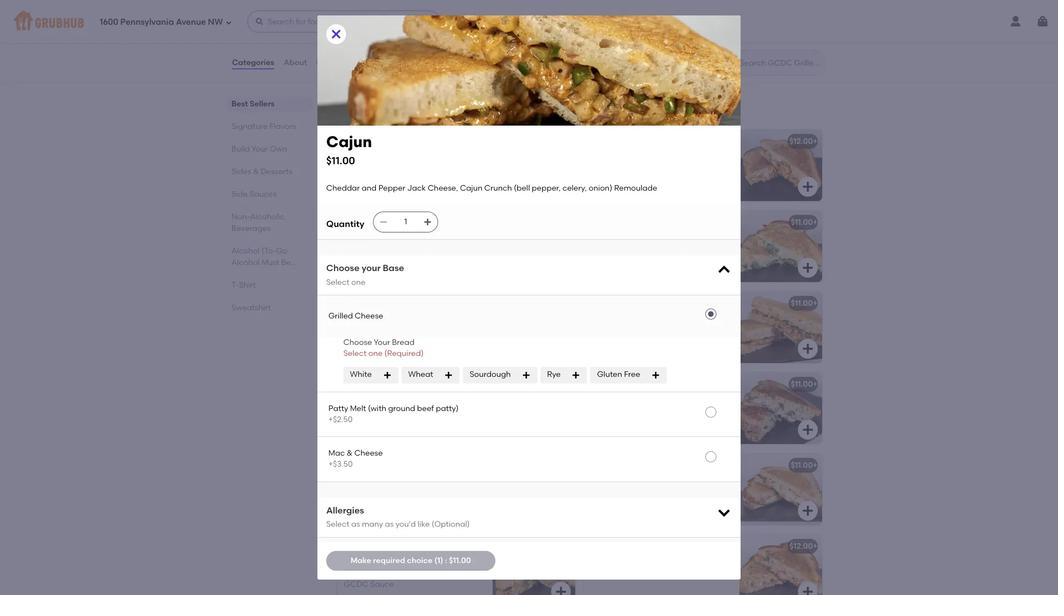 Task type: locate. For each thing, give the bounding box(es) containing it.
spinach,
[[665, 233, 698, 243], [439, 395, 471, 405], [638, 407, 671, 416]]

sauce down pulled
[[344, 337, 368, 346]]

2 horizontal spatial &
[[604, 107, 609, 115]]

wheat
[[408, 370, 433, 380]]

your
[[362, 263, 381, 274]]

grilled inside build your own grilled cheese $9.50 +
[[651, 30, 677, 40]]

tab
[[232, 245, 309, 269]]

cheese, inside american cheese, caramelized onions, short rib, bell peppers, gcdc sauce
[[383, 557, 413, 567]]

1 vertical spatial choose
[[344, 338, 372, 347]]

1 horizontal spatial build
[[593, 30, 612, 40]]

1 vertical spatial jalapeno,
[[591, 569, 629, 578]]

and
[[362, 184, 377, 193], [380, 233, 394, 243], [370, 256, 385, 265], [627, 314, 641, 324], [407, 325, 422, 335], [633, 476, 648, 486], [659, 569, 674, 578]]

mushrooms,
[[591, 407, 636, 416]]

(optional)
[[432, 520, 470, 530]]

2 vertical spatial your
[[374, 338, 390, 347]]

0 vertical spatial signature
[[335, 92, 392, 106]]

1 vertical spatial american
[[344, 152, 381, 162]]

2 vertical spatial grilled
[[329, 311, 353, 321]]

t-shirt tab
[[232, 280, 309, 291]]

mac up the bread
[[389, 325, 406, 335]]

as left many
[[351, 520, 360, 530]]

1 vertical spatial $12.00 +
[[790, 542, 818, 551]]

required
[[373, 556, 405, 566]]

pastrami,
[[398, 476, 434, 486]]

0 vertical spatial spinach,
[[665, 233, 698, 243]]

diced inside mozzarella, feta cheese, spinach, tomato, diced red onion
[[377, 407, 399, 416]]

one down pork,
[[369, 349, 383, 359]]

& right or
[[604, 107, 609, 115]]

1 horizontal spatial tomato,
[[439, 152, 469, 162]]

1 vertical spatial cajun
[[460, 184, 483, 193]]

mac up +$3.50
[[329, 449, 345, 458]]

mozzarella up mushrooms,
[[591, 395, 631, 405]]

mozzarella for pizza
[[591, 476, 631, 486]]

1 vertical spatial spinach,
[[439, 395, 471, 405]]

flavors down best sellers tab
[[270, 122, 296, 131]]

jalapeno, inside "pepper jack cheese, bacon, diced jalapeno, ranch, and hot sauce"
[[591, 569, 629, 578]]

0 vertical spatial flavors
[[395, 92, 437, 106]]

1 horizontal spatial buffalo
[[447, 233, 473, 243]]

celery,
[[563, 184, 587, 193], [426, 244, 451, 254], [694, 325, 718, 335]]

american for cheesesteak
[[344, 557, 381, 567]]

rib,
[[396, 569, 410, 578]]

flavors
[[395, 92, 437, 106], [270, 122, 296, 131]]

sauce inside american cheese, caramelized onions, short rib, bell peppers, gcdc sauce
[[370, 580, 394, 589]]

one inside the choose your base select one
[[351, 278, 366, 287]]

pepper jack cheese, chorizo crumble, pico de gallo, avocado crema
[[591, 152, 715, 184]]

0 vertical spatial bacon
[[344, 163, 368, 173]]

cheddar inside the cheddar and pepper jack cheese, cajun crunch (bell pepper, celery, onion) remoulade
[[591, 314, 625, 324]]

+ for cheddar and pepper jack cheese, cajun crunch (bell pepper, celery, onion) remoulade
[[813, 299, 818, 308]]

feta
[[388, 395, 404, 405]]

truffle down roasted
[[673, 407, 696, 416]]

$11.00 +
[[791, 218, 818, 227], [791, 299, 818, 308], [544, 380, 571, 389], [791, 380, 818, 389], [791, 461, 818, 470]]

0 vertical spatial patty
[[545, 107, 562, 115]]

cheese inside button
[[355, 311, 383, 321]]

bacon jalapeno popper image
[[740, 535, 823, 596]]

1 vertical spatial $12.00
[[790, 542, 813, 551]]

0 vertical spatial mozzarella
[[591, 233, 631, 243]]

categories
[[232, 58, 274, 67]]

one down your
[[351, 278, 366, 287]]

1 $12.00 from the top
[[790, 137, 813, 146]]

american down young
[[344, 152, 381, 162]]

beef
[[417, 404, 434, 413]]

patty up +$2.50
[[329, 404, 348, 413]]

american inside american cheese, caramelized onions, short rib, bell peppers, gcdc sauce
[[344, 557, 381, 567]]

1 vertical spatial select
[[344, 349, 367, 359]]

tomato, inside american cheese, diced tomato, bacon
[[439, 152, 469, 162]]

signature down 'best sellers'
[[232, 122, 268, 131]]

0 vertical spatial tomato,
[[439, 152, 469, 162]]

1 vertical spatial your
[[252, 144, 268, 154]]

1 vertical spatial grilled
[[494, 107, 515, 115]]

0 horizontal spatial &
[[253, 167, 259, 176]]

& inside signature flavors gcdc's famous signature flavors: available as a grilled cheese, patty melt, or mac & cheese bowl.
[[604, 107, 609, 115]]

choose inside choose your bread select one (required)
[[344, 338, 372, 347]]

bowl.
[[637, 107, 653, 115]]

basil, inside "mozzarella and parmesan cheese, pizza sauce, basil, dried oregano"
[[639, 488, 659, 497]]

like
[[418, 520, 430, 530]]

choose for choose your base
[[326, 263, 360, 274]]

buffalo up ranch
[[344, 218, 371, 227]]

flavors up the flavors:
[[395, 92, 437, 106]]

non-
[[232, 212, 250, 222]]

flavors inside 'tab'
[[270, 122, 296, 131]]

allergies select as many as you'd like (optional)
[[326, 506, 470, 530]]

side sauces tab
[[232, 189, 309, 200]]

onion) up gluten
[[591, 337, 615, 346]]

your inside build your own grilled cheese $9.50 +
[[613, 30, 630, 40]]

1 horizontal spatial crunch
[[485, 184, 512, 193]]

0 horizontal spatial bacon
[[344, 163, 368, 173]]

$13.00
[[543, 542, 566, 551]]

buffalo
[[344, 218, 371, 227], [447, 233, 473, 243]]

1 horizontal spatial own
[[632, 30, 649, 40]]

1 vertical spatial one
[[369, 349, 383, 359]]

select down ranch
[[326, 278, 350, 287]]

american up american cheese, diced tomato, bacon
[[369, 137, 407, 146]]

0 vertical spatial cheddar and pepper jack cheese, cajun crunch (bell pepper, celery, onion) remoulade
[[326, 184, 658, 193]]

short
[[374, 569, 394, 578]]

choice
[[407, 556, 433, 566]]

1 vertical spatial tomato,
[[344, 407, 375, 416]]

+ for mozzarella cheese, roasted mushrooms, spinach, truffle herb aioli
[[813, 380, 818, 389]]

shirt
[[239, 281, 256, 290]]

0 horizontal spatial blue
[[373, 218, 390, 227]]

0 vertical spatial truffle
[[591, 380, 615, 389]]

0 horizontal spatial truffle
[[591, 380, 615, 389]]

0 horizontal spatial grilled
[[329, 311, 353, 321]]

diced down the flavors:
[[415, 152, 437, 162]]

select
[[326, 278, 350, 287], [344, 349, 367, 359], [326, 520, 350, 530]]

select up "white"
[[344, 349, 367, 359]]

& inside mac & cheese +$3.50
[[347, 449, 353, 458]]

2 vertical spatial signature
[[232, 122, 268, 131]]

own for build your own
[[270, 144, 287, 154]]

mac right or
[[588, 107, 602, 115]]

tomato, down mozzarella,
[[344, 407, 375, 416]]

spinach, inside mozzarella, feta cheese, spinach, tomato, diced red onion
[[439, 395, 471, 405]]

1 vertical spatial onion)
[[591, 337, 615, 346]]

2 $12.00 + from the top
[[790, 542, 818, 551]]

onion) down crumble,
[[589, 184, 613, 193]]

0 horizontal spatial flavors
[[270, 122, 296, 131]]

1 horizontal spatial one
[[369, 349, 383, 359]]

$12.00
[[790, 137, 813, 146], [790, 542, 813, 551]]

gluten
[[597, 370, 623, 380]]

2 vertical spatial mozzarella
[[591, 476, 631, 486]]

tomato, down available
[[439, 152, 469, 162]]

& up +$3.50
[[347, 449, 353, 458]]

best sellers tab
[[232, 98, 309, 110]]

diced
[[415, 152, 437, 162], [412, 314, 434, 324], [377, 407, 399, 416], [701, 557, 723, 567]]

basil,
[[699, 233, 719, 243], [639, 488, 659, 497]]

diced inside "pepper jack cheese, bacon, diced jalapeno, ranch, and hot sauce"
[[701, 557, 723, 567]]

mac inside mac & cheese +$3.50
[[329, 449, 345, 458]]

0 vertical spatial own
[[632, 30, 649, 40]]

bacon left the jalapeno
[[591, 542, 616, 551]]

cheese, inside mozzarella cheese, roasted mushrooms, spinach, truffle herb aioli
[[633, 395, 663, 405]]

1 vertical spatial buffalo
[[447, 233, 473, 243]]

0 vertical spatial hot
[[387, 256, 400, 265]]

1 vertical spatial hot
[[675, 569, 689, 578]]

cheese, inside the cheddar and pepper jack cheese, cajun crunch (bell pepper, celery, onion) remoulade
[[693, 314, 723, 324]]

2 horizontal spatial crunch
[[615, 325, 643, 335]]

2 horizontal spatial grilled
[[651, 30, 677, 40]]

cheese, inside "mozzarella and parmesan cheese, pizza sauce, basil, dried oregano"
[[689, 476, 720, 486]]

& for sides & desserts
[[253, 167, 259, 176]]

0 vertical spatial $12.00 +
[[790, 137, 818, 146]]

flavors inside signature flavors gcdc's famous signature flavors: available as a grilled cheese, patty melt, or mac & cheese bowl.
[[395, 92, 437, 106]]

quantity
[[326, 219, 365, 229]]

1 horizontal spatial bacon
[[591, 542, 616, 551]]

sauce down the carrot,
[[402, 256, 426, 265]]

1 vertical spatial truffle
[[673, 407, 696, 416]]

remoulade
[[614, 184, 658, 193], [617, 337, 660, 346]]

1 $12.00 + from the top
[[790, 137, 818, 146]]

truffle
[[591, 380, 615, 389], [673, 407, 696, 416]]

2 horizontal spatial mac
[[588, 107, 602, 115]]

beverages
[[232, 224, 271, 233]]

build inside build your own grilled cheese $9.50 +
[[593, 30, 612, 40]]

choose left your
[[326, 263, 360, 274]]

green goddess image
[[740, 210, 823, 282]]

sauces
[[250, 190, 277, 199]]

ground
[[388, 404, 415, 413]]

as left 'you'd'
[[385, 520, 394, 530]]

0 vertical spatial (bell
[[514, 184, 530, 193]]

1 vertical spatial signature
[[390, 107, 421, 115]]

about
[[284, 58, 307, 67]]

signature flavors tab
[[232, 121, 309, 132]]

sauce down bacon,
[[691, 569, 714, 578]]

mozzarella, feta cheese, spinach, tomato, diced red onion
[[344, 395, 471, 416]]

patty)
[[436, 404, 459, 413]]

1 vertical spatial celery,
[[426, 244, 451, 254]]

your inside tab
[[252, 144, 268, 154]]

celery, inside cheddar and blue cheese, buffalo crunch (diced carrot, celery, onion), ranch and hot sauce
[[426, 244, 451, 254]]

0 horizontal spatial buffalo
[[344, 218, 371, 227]]

cheese, inside "pepper jack cheese, bacon, diced jalapeno, ranch, and hot sauce"
[[640, 557, 671, 567]]

patty inside signature flavors gcdc's famous signature flavors: available as a grilled cheese, patty melt, or mac & cheese bowl.
[[545, 107, 562, 115]]

pepper inside "pepper jack cheese, bacon, diced jalapeno, ranch, and hot sauce"
[[591, 557, 618, 567]]

2 mozzarella from the top
[[591, 395, 631, 405]]

1 horizontal spatial hot
[[675, 569, 689, 578]]

1 horizontal spatial herb
[[698, 407, 716, 416]]

sauce down short at the bottom
[[370, 580, 394, 589]]

hot inside "pepper jack cheese, bacon, diced jalapeno, ranch, and hot sauce"
[[675, 569, 689, 578]]

tomato, inside mozzarella, feta cheese, spinach, tomato, diced red onion
[[344, 407, 375, 416]]

blue up the carrot,
[[396, 233, 412, 243]]

patty inside the patty melt (with ground beef patty) +$2.50
[[329, 404, 348, 413]]

hot inside cheddar and blue cheese, buffalo crunch (diced carrot, celery, onion), ranch and hot sauce
[[387, 256, 400, 265]]

mac
[[588, 107, 602, 115], [389, 325, 406, 335], [329, 449, 345, 458]]

own for build your own grilled cheese $9.50 +
[[632, 30, 649, 40]]

cheddar inside cheddar cheese, diced jalapeno, pulled pork, mac and chees, bbq sauce
[[344, 314, 378, 324]]

grilled inside button
[[329, 311, 353, 321]]

select inside choose your bread select one (required)
[[344, 349, 367, 359]]

2 vertical spatial cajun
[[591, 325, 614, 335]]

flavors for signature flavors gcdc's famous signature flavors: available as a grilled cheese, patty melt, or mac & cheese bowl.
[[395, 92, 437, 106]]

mustard
[[344, 488, 375, 497]]

remoulade down pico
[[614, 184, 658, 193]]

build inside build your own tab
[[232, 144, 250, 154]]

$11.00 for cajun image
[[791, 299, 813, 308]]

$12.00 + for american cheese, caramelized onions, short rib, bell peppers, gcdc sauce
[[790, 542, 818, 551]]

build your own tab
[[232, 143, 309, 155]]

buffalo up onion),
[[447, 233, 473, 243]]

cheddar for "buffalo blue" "image"
[[344, 233, 378, 243]]

diced down the feta
[[377, 407, 399, 416]]

cheddar inside cheddar and blue cheese, buffalo crunch (diced carrot, celery, onion), ranch and hot sauce
[[344, 233, 378, 243]]

1 vertical spatial bacon
[[591, 542, 616, 551]]

1 vertical spatial patty
[[329, 404, 348, 413]]

signature for signature flavors
[[232, 122, 268, 131]]

diced right bacon,
[[701, 557, 723, 567]]

1 vertical spatial basil,
[[639, 488, 659, 497]]

your for choose your bread select one (required)
[[374, 338, 390, 347]]

hot down bacon,
[[675, 569, 689, 578]]

signature left the flavors:
[[390, 107, 421, 115]]

1600
[[100, 17, 118, 27]]

cajun inside the cheddar and pepper jack cheese, cajun crunch (bell pepper, celery, onion) remoulade
[[591, 325, 614, 335]]

2 horizontal spatial celery,
[[694, 325, 718, 335]]

build for build your own
[[232, 144, 250, 154]]

onion)
[[589, 184, 613, 193], [591, 337, 615, 346]]

sweatshirt
[[232, 303, 271, 313]]

reuben image
[[493, 454, 576, 525]]

1 mozzarella from the top
[[591, 233, 631, 243]]

3 mozzarella from the top
[[591, 476, 631, 486]]

soup
[[376, 30, 396, 40]]

blue left input item quantity number field
[[373, 218, 390, 227]]

jack inside "pepper jack cheese, bacon, diced jalapeno, ranch, and hot sauce"
[[620, 557, 639, 567]]

cup
[[398, 30, 414, 40]]

svg image
[[1037, 15, 1050, 28], [225, 19, 232, 26], [555, 45, 568, 59], [555, 180, 568, 193], [802, 180, 815, 193], [379, 218, 388, 227], [802, 261, 815, 274], [717, 263, 732, 278], [802, 342, 815, 355], [383, 371, 392, 380], [445, 371, 453, 380], [522, 371, 531, 380], [572, 371, 581, 380], [652, 371, 661, 380], [802, 504, 815, 518], [717, 505, 732, 520], [555, 585, 568, 596], [802, 585, 815, 596]]

0 horizontal spatial celery,
[[426, 244, 451, 254]]

0 vertical spatial crunch
[[485, 184, 512, 193]]

mac inside cheddar cheese, diced jalapeno, pulled pork, mac and chees, bbq sauce
[[389, 325, 406, 335]]

cheese, inside pepper jack cheese, chorizo crumble, pico de gallo, avocado crema
[[640, 152, 671, 162]]

& right sides
[[253, 167, 259, 176]]

american inside american cheese, diced tomato, bacon
[[344, 152, 381, 162]]

(bell inside the cheddar and pepper jack cheese, cajun crunch (bell pepper, celery, onion) remoulade
[[645, 325, 661, 335]]

about button
[[283, 43, 308, 83]]

0 horizontal spatial tomato,
[[344, 407, 375, 416]]

0 horizontal spatial hot
[[387, 256, 400, 265]]

chees,
[[424, 325, 450, 335]]

select inside the choose your base select one
[[326, 278, 350, 287]]

reviews
[[317, 58, 347, 67]]

mozzarella up pesto
[[591, 233, 631, 243]]

0 vertical spatial basil,
[[699, 233, 719, 243]]

2 horizontal spatial your
[[613, 30, 630, 40]]

southwest image
[[740, 129, 823, 201]]

2 vertical spatial mac
[[329, 449, 345, 458]]

avocado
[[682, 163, 715, 173]]

patty left the melt,
[[545, 107, 562, 115]]

svg image
[[255, 17, 264, 26], [330, 28, 343, 41], [802, 45, 815, 59], [424, 218, 432, 227], [802, 423, 815, 437]]

you'd
[[396, 520, 416, 530]]

mozzarella inside mozzarella cheese, spinach, basil, pesto
[[591, 233, 631, 243]]

mozzarella for pesto
[[591, 233, 631, 243]]

select down allergies
[[326, 520, 350, 530]]

mozzarella inside "mozzarella and parmesan cheese, pizza sauce, basil, dried oregano"
[[591, 476, 631, 486]]

select for choose your bread
[[344, 349, 367, 359]]

1 horizontal spatial (bell
[[645, 325, 661, 335]]

jalapeno, up bbq
[[436, 314, 473, 324]]

bacon down young
[[344, 163, 368, 173]]

mozzarella inside mozzarella cheese, roasted mushrooms, spinach, truffle herb aioli
[[591, 395, 631, 405]]

american
[[369, 137, 407, 146], [344, 152, 381, 162], [344, 557, 381, 567]]

0 vertical spatial one
[[351, 278, 366, 287]]

2 $12.00 from the top
[[790, 542, 813, 551]]

choose down pulled
[[344, 338, 372, 347]]

:
[[445, 556, 447, 566]]

build up sides
[[232, 144, 250, 154]]

choose inside the choose your base select one
[[326, 263, 360, 274]]

1 horizontal spatial flavors
[[395, 92, 437, 106]]

0 horizontal spatial basil,
[[639, 488, 659, 497]]

0 vertical spatial &
[[604, 107, 609, 115]]

t-shirt
[[232, 281, 256, 290]]

spinach, inside mozzarella cheese, roasted mushrooms, spinach, truffle herb aioli
[[638, 407, 671, 416]]

as
[[479, 107, 487, 115], [351, 520, 360, 530], [385, 520, 394, 530]]

jalapeno, left ranch, at the bottom
[[591, 569, 629, 578]]

herb
[[617, 380, 636, 389], [698, 407, 716, 416]]

tomato
[[346, 30, 375, 40]]

truffle down gluten
[[591, 380, 615, 389]]

1 vertical spatial build
[[232, 144, 250, 154]]

bread
[[392, 338, 415, 347]]

signature flavors gcdc's famous signature flavors: available as a grilled cheese, patty melt, or mac & cheese bowl.
[[335, 92, 653, 115]]

$11.00 for mediterranean image
[[544, 380, 566, 389]]

as inside signature flavors gcdc's famous signature flavors: available as a grilled cheese, patty melt, or mac & cheese bowl.
[[479, 107, 487, 115]]

sweatshirt tab
[[232, 302, 309, 314]]

build your own grilled cheese $9.50 +
[[593, 30, 707, 53]]

select for choose your base
[[326, 278, 350, 287]]

$11.00
[[326, 154, 355, 167], [791, 218, 813, 227], [791, 299, 813, 308], [544, 380, 566, 389], [791, 380, 813, 389], [791, 461, 813, 470], [449, 556, 471, 566]]

sauce,
[[612, 488, 637, 497]]

alcoholic
[[250, 212, 285, 222]]

$11.00 for pizza melt image
[[791, 461, 813, 470]]

sauce inside "pepper jack cheese, bacon, diced jalapeno, ranch, and hot sauce"
[[691, 569, 714, 578]]

mediterranean image
[[493, 373, 576, 444]]

1 horizontal spatial pepper,
[[663, 325, 692, 335]]

1 horizontal spatial mac
[[389, 325, 406, 335]]

$11.00 for green goddess image
[[791, 218, 813, 227]]

0 vertical spatial herb
[[617, 380, 636, 389]]

& inside tab
[[253, 167, 259, 176]]

choose for choose your bread
[[344, 338, 372, 347]]

pulled
[[344, 325, 367, 335]]

0 vertical spatial choose
[[326, 263, 360, 274]]

bacon,
[[673, 557, 699, 567]]

your inside choose your bread select one (required)
[[374, 338, 390, 347]]

&
[[604, 107, 609, 115], [253, 167, 259, 176], [347, 449, 353, 458]]

mozzarella for spinach,
[[591, 395, 631, 405]]

hot down (diced
[[387, 256, 400, 265]]

pork,
[[369, 325, 387, 335]]

2 vertical spatial &
[[347, 449, 353, 458]]

american up onions,
[[344, 557, 381, 567]]

carrot,
[[399, 244, 424, 254]]

signature up famous
[[335, 92, 392, 106]]

cheese, inside american cheese, diced tomato, bacon
[[383, 152, 413, 162]]

0 horizontal spatial herb
[[617, 380, 636, 389]]

one for your
[[369, 349, 383, 359]]

1 horizontal spatial as
[[385, 520, 394, 530]]

one for your
[[351, 278, 366, 287]]

blue inside cheddar and blue cheese, buffalo crunch (diced carrot, celery, onion), ranch and hot sauce
[[396, 233, 412, 243]]

cheese, inside mozzarella cheese, spinach, basil, pesto
[[633, 233, 663, 243]]

and inside the cheddar and pepper jack cheese, cajun crunch (bell pepper, celery, onion) remoulade
[[627, 314, 641, 324]]

mozzarella up pizza
[[591, 476, 631, 486]]

crunch inside cheddar and blue cheese, buffalo crunch (diced carrot, celery, onion), ranch and hot sauce
[[344, 244, 372, 254]]

bacon
[[344, 163, 368, 173], [591, 542, 616, 551]]

0 horizontal spatial own
[[270, 144, 287, 154]]

1 vertical spatial cheddar and pepper jack cheese, cajun crunch (bell pepper, celery, onion) remoulade
[[591, 314, 723, 346]]

remoulade up free
[[617, 337, 660, 346]]

build up $9.50
[[593, 30, 612, 40]]

1 vertical spatial (bell
[[645, 325, 661, 335]]

spinach, inside mozzarella cheese, spinach, basil, pesto
[[665, 233, 698, 243]]

0 horizontal spatial jalapeno,
[[436, 314, 473, 324]]

as left a
[[479, 107, 487, 115]]

signature inside signature flavors 'tab'
[[232, 122, 268, 131]]

1 vertical spatial blue
[[396, 233, 412, 243]]

1 horizontal spatial patty
[[545, 107, 562, 115]]

2 horizontal spatial as
[[479, 107, 487, 115]]

1 horizontal spatial truffle
[[673, 407, 696, 416]]

one inside choose your bread select one (required)
[[369, 349, 383, 359]]

jack
[[620, 152, 639, 162], [408, 184, 426, 193], [672, 314, 691, 324], [620, 557, 639, 567]]

own inside build your own grilled cheese $9.50 +
[[632, 30, 649, 40]]

onion) inside the cheddar and pepper jack cheese, cajun crunch (bell pepper, celery, onion) remoulade
[[591, 337, 615, 346]]

nw
[[208, 17, 223, 27]]

0 vertical spatial remoulade
[[614, 184, 658, 193]]

0 horizontal spatial crunch
[[344, 244, 372, 254]]

blue
[[373, 218, 390, 227], [396, 233, 412, 243]]

1 horizontal spatial cajun
[[460, 184, 483, 193]]

own inside tab
[[270, 144, 287, 154]]

crunch
[[485, 184, 512, 193], [344, 244, 372, 254], [615, 325, 643, 335]]

bbq image
[[493, 292, 576, 363]]

caramelized
[[415, 557, 463, 567]]

1 vertical spatial mozzarella
[[591, 395, 631, 405]]

diced up chees,
[[412, 314, 434, 324]]

tomato soup cup $4.00
[[346, 30, 414, 53]]

1 vertical spatial mac
[[389, 325, 406, 335]]

american cheese, caramelized onions, short rib, bell peppers, gcdc sauce
[[344, 557, 463, 589]]

roasted
[[665, 395, 696, 405]]

basil, inside mozzarella cheese, spinach, basil, pesto
[[699, 233, 719, 243]]



Task type: describe. For each thing, give the bounding box(es) containing it.
$11.00 inside cajun $11.00
[[326, 154, 355, 167]]

0 horizontal spatial pepper,
[[532, 184, 561, 193]]

cajun image
[[740, 292, 823, 363]]

$11.00 + for mozzarella cheese, roasted mushrooms, spinach, truffle herb aioli
[[791, 380, 818, 389]]

make required choice (1) : $11.00
[[351, 556, 471, 566]]

swiss
[[344, 476, 364, 486]]

oregano
[[682, 488, 716, 497]]

+$2.50
[[329, 415, 353, 425]]

(1)
[[435, 556, 443, 566]]

jalapeno, inside cheddar cheese, diced jalapeno, pulled pork, mac and chees, bbq sauce
[[436, 314, 473, 324]]

young
[[344, 137, 368, 146]]

t-
[[232, 281, 239, 290]]

$12.00 for american cheese, caramelized onions, short rib, bell peppers, gcdc sauce
[[790, 542, 813, 551]]

mozzarella cheese, spinach, basil, pesto
[[591, 233, 719, 254]]

buffalo blue image
[[493, 210, 576, 282]]

sauce inside cheddar cheese, diced jalapeno, pulled pork, mac and chees, bbq sauce
[[344, 337, 368, 346]]

non-alcoholic beverages tab
[[232, 211, 309, 234]]

onion),
[[452, 244, 478, 254]]

remoulade inside the cheddar and pepper jack cheese, cajun crunch (bell pepper, celery, onion) remoulade
[[617, 337, 660, 346]]

crunch inside the cheddar and pepper jack cheese, cajun crunch (bell pepper, celery, onion) remoulade
[[615, 325, 643, 335]]

Input item quantity number field
[[394, 212, 418, 232]]

1600 pennsylvania avenue nw
[[100, 17, 223, 27]]

0 vertical spatial celery,
[[563, 184, 587, 193]]

2 vertical spatial celery,
[[694, 325, 718, 335]]

american for young american
[[344, 152, 381, 162]]

allergies
[[326, 506, 364, 516]]

buffalo inside cheddar and blue cheese, buffalo crunch (diced carrot, celery, onion), ranch and hot sauce
[[447, 233, 473, 243]]

jalapeno
[[617, 542, 654, 551]]

signature flavors
[[232, 122, 296, 131]]

bacon jalapeno popper
[[591, 542, 683, 551]]

sides & desserts tab
[[232, 166, 309, 178]]

pepper inside pepper jack cheese, chorizo crumble, pico de gallo, avocado crema
[[591, 152, 618, 162]]

signature for signature flavors gcdc's famous signature flavors: available as a grilled cheese, patty melt, or mac & cheese bowl.
[[335, 92, 392, 106]]

side
[[232, 190, 248, 199]]

sides & desserts
[[232, 167, 293, 176]]

0 vertical spatial blue
[[373, 218, 390, 227]]

ranch
[[344, 256, 368, 265]]

avenue
[[176, 17, 206, 27]]

cheddar and blue cheese, buffalo crunch (diced carrot, celery, onion), ranch and hot sauce
[[344, 233, 478, 265]]

$12.00 + for american cheese, diced tomato, bacon
[[790, 137, 818, 146]]

mozzarella,
[[344, 395, 386, 405]]

mac & cheese +$3.50
[[329, 449, 383, 470]]

cheese, inside cheddar cheese, diced jalapeno, pulled pork, mac and chees, bbq sauce
[[380, 314, 410, 324]]

swiss cheese, pastrami, sauekraut, mustard
[[344, 476, 476, 497]]

jack inside pepper jack cheese, chorizo crumble, pico de gallo, avocado crema
[[620, 152, 639, 162]]

young american image
[[493, 129, 576, 201]]

buffalo blue
[[344, 218, 390, 227]]

pennsylvania
[[120, 17, 174, 27]]

flavors for signature flavors
[[270, 122, 296, 131]]

search icon image
[[722, 56, 736, 69]]

cheddar cheese, diced jalapeno, pulled pork, mac and chees, bbq sauce
[[344, 314, 473, 346]]

or
[[580, 107, 587, 115]]

gcdc
[[344, 580, 369, 589]]

patty melt (with ground beef patty) +$2.50
[[329, 404, 459, 425]]

pizza
[[591, 488, 610, 497]]

build your own
[[232, 144, 287, 154]]

0 vertical spatial onion)
[[589, 184, 613, 193]]

+ inside build your own grilled cheese $9.50 +
[[613, 43, 617, 53]]

+$3.50
[[329, 460, 353, 470]]

make
[[351, 556, 371, 566]]

mac inside signature flavors gcdc's famous signature flavors: available as a grilled cheese, patty melt, or mac & cheese bowl.
[[588, 107, 602, 115]]

gallo,
[[658, 163, 680, 173]]

and inside "pepper jack cheese, bacon, diced jalapeno, ranch, and hot sauce"
[[659, 569, 674, 578]]

your for build your own grilled cheese $9.50 +
[[613, 30, 630, 40]]

truffle herb
[[591, 380, 636, 389]]

gluten free
[[597, 370, 641, 380]]

side sauces
[[232, 190, 277, 199]]

mediterranean
[[344, 380, 401, 389]]

& for mac & cheese +$3.50
[[347, 449, 353, 458]]

popper
[[656, 542, 683, 551]]

0 vertical spatial american
[[369, 137, 407, 146]]

de
[[646, 163, 656, 173]]

your for build your own
[[252, 144, 268, 154]]

choose your bread select one (required)
[[344, 338, 424, 359]]

+ for mozzarella, feta cheese, spinach, tomato, diced red onion
[[566, 380, 571, 389]]

cheddar for cajun image
[[591, 314, 625, 324]]

mozzarella cheese, roasted mushrooms, spinach, truffle herb aioli
[[591, 395, 716, 427]]

$11.00 + for mozzarella and parmesan cheese, pizza sauce, basil, dried oregano
[[791, 461, 818, 470]]

diced inside cheddar cheese, diced jalapeno, pulled pork, mac and chees, bbq sauce
[[412, 314, 434, 324]]

crema
[[591, 175, 617, 184]]

0 horizontal spatial as
[[351, 520, 360, 530]]

$11.00 + for cheddar and pepper jack cheese, cajun crunch (bell pepper, celery, onion) remoulade
[[791, 299, 818, 308]]

build for build your own grilled cheese $9.50 +
[[593, 30, 612, 40]]

pico
[[628, 163, 644, 173]]

pepper, inside the cheddar and pepper jack cheese, cajun crunch (bell pepper, celery, onion) remoulade
[[663, 325, 692, 335]]

cheddar for bbq image
[[344, 314, 378, 324]]

bell
[[412, 569, 425, 578]]

$11.00 + for mozzarella, feta cheese, spinach, tomato, diced red onion
[[544, 380, 571, 389]]

famous
[[362, 107, 388, 115]]

cheese, inside mozzarella, feta cheese, spinach, tomato, diced red onion
[[406, 395, 437, 405]]

cheese inside mac & cheese +$3.50
[[355, 449, 383, 458]]

$12.00 for american cheese, diced tomato, bacon
[[790, 137, 813, 146]]

onions,
[[344, 569, 372, 578]]

best
[[232, 99, 248, 109]]

bbq
[[452, 325, 468, 335]]

rye
[[547, 370, 561, 380]]

grilled inside signature flavors gcdc's famous signature flavors: available as a grilled cheese, patty melt, or mac & cheese bowl.
[[494, 107, 515, 115]]

+ for mozzarella and parmesan cheese, pizza sauce, basil, dried oregano
[[813, 461, 818, 470]]

sauce inside cheddar and blue cheese, buffalo crunch (diced carrot, celery, onion), ranch and hot sauce
[[402, 256, 426, 265]]

svg image inside the main navigation navigation
[[255, 17, 264, 26]]

flavors:
[[422, 107, 447, 115]]

sauekraut,
[[435, 476, 476, 486]]

truffle inside mozzarella cheese, roasted mushrooms, spinach, truffle herb aioli
[[673, 407, 696, 416]]

0 vertical spatial cajun
[[326, 132, 372, 151]]

mozzarella and parmesan cheese, pizza sauce, basil, dried oregano
[[591, 476, 720, 497]]

cheese, inside cheddar and blue cheese, buffalo crunch (diced carrot, celery, onion), ranch and hot sauce
[[414, 233, 445, 243]]

crumble,
[[591, 163, 626, 173]]

free
[[624, 370, 641, 380]]

Search GCDC Grilled Cheese Bar search field
[[739, 58, 823, 68]]

aioli
[[591, 418, 607, 427]]

cheese inside build your own grilled cheese $9.50 +
[[678, 30, 707, 40]]

red
[[400, 407, 415, 416]]

melt,
[[563, 107, 579, 115]]

pizza melt image
[[740, 454, 823, 525]]

best sellers
[[232, 99, 275, 109]]

0 vertical spatial buffalo
[[344, 218, 371, 227]]

cheese, inside swiss cheese, pastrami, sauekraut, mustard
[[366, 476, 396, 486]]

pepper inside the cheddar and pepper jack cheese, cajun crunch (bell pepper, celery, onion) remoulade
[[643, 314, 670, 324]]

jack inside the cheddar and pepper jack cheese, cajun crunch (bell pepper, celery, onion) remoulade
[[672, 314, 691, 324]]

white
[[350, 370, 372, 380]]

$13.00 +
[[543, 542, 571, 551]]

select inside the allergies select as many as you'd like (optional)
[[326, 520, 350, 530]]

desserts
[[261, 167, 293, 176]]

base
[[383, 263, 404, 274]]

$11.00 for truffle herb image
[[791, 380, 813, 389]]

main navigation navigation
[[0, 0, 1059, 43]]

cheese, inside signature flavors gcdc's famous signature flavors: available as a grilled cheese, patty melt, or mac & cheese bowl.
[[517, 107, 543, 115]]

melt
[[350, 404, 366, 413]]

and inside cheddar cheese, diced jalapeno, pulled pork, mac and chees, bbq sauce
[[407, 325, 422, 335]]

cheesesteak image
[[493, 535, 576, 596]]

reviews button
[[316, 43, 348, 83]]

bacon inside american cheese, diced tomato, bacon
[[344, 163, 368, 173]]

cajun $11.00
[[326, 132, 372, 167]]

cheesesteak
[[344, 542, 393, 551]]

diced inside american cheese, diced tomato, bacon
[[415, 152, 437, 162]]

0 horizontal spatial (bell
[[514, 184, 530, 193]]

$4.00
[[346, 43, 366, 53]]

many
[[362, 520, 383, 530]]

reuben
[[344, 461, 373, 470]]

cheese inside signature flavors gcdc's famous signature flavors: available as a grilled cheese, patty melt, or mac & cheese bowl.
[[611, 107, 635, 115]]

grilled cheese
[[329, 311, 383, 321]]

and inside "mozzarella and parmesan cheese, pizza sauce, basil, dried oregano"
[[633, 476, 648, 486]]

pesto
[[591, 244, 612, 254]]

onion
[[417, 407, 440, 416]]

cheddar cheese, diced jalapeno, pulled pork, mac and chees, bbq sauce button
[[337, 292, 576, 363]]

+ for american cheese, caramelized onions, short rib, bell peppers, gcdc sauce
[[566, 542, 571, 551]]

herb inside mozzarella cheese, roasted mushrooms, spinach, truffle herb aioli
[[698, 407, 716, 416]]

truffle herb image
[[740, 373, 823, 444]]

pepper jack cheese, bacon, diced jalapeno, ranch, and hot sauce
[[591, 557, 723, 578]]

sellers
[[250, 99, 275, 109]]

+ for pepper jack cheese, bacon, diced jalapeno, ranch, and hot sauce
[[813, 542, 818, 551]]



Task type: vqa. For each thing, say whether or not it's contained in the screenshot.
"SIDE SAUCES" "tab"
yes



